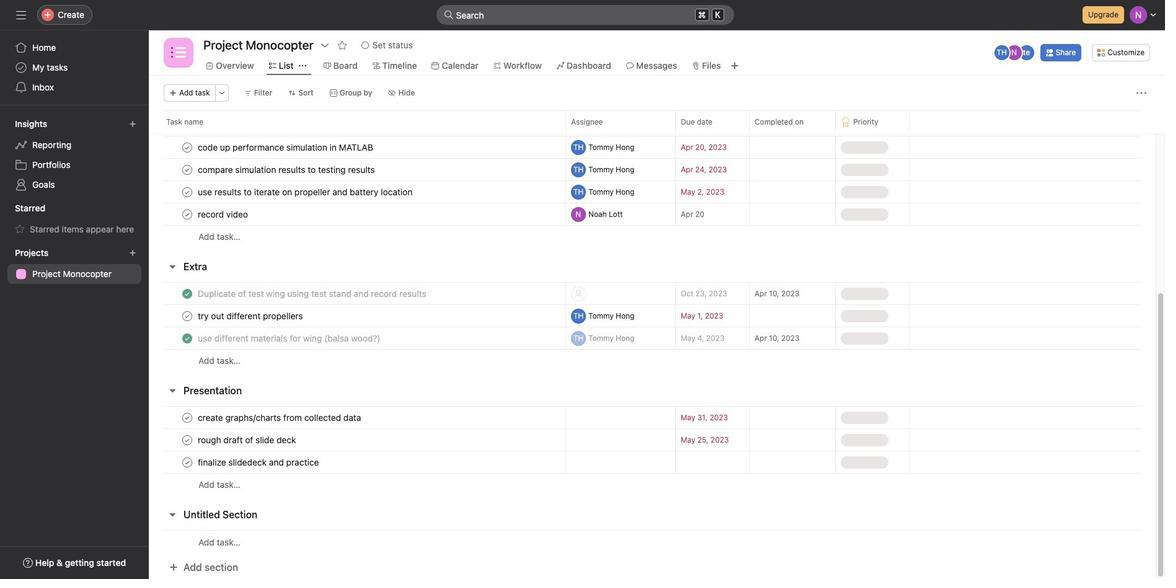 Task type: vqa. For each thing, say whether or not it's contained in the screenshot.
Image of a green column chart
no



Task type: describe. For each thing, give the bounding box(es) containing it.
6 row from the top
[[149, 225, 1156, 248]]

new insights image
[[129, 120, 136, 128]]

task name text field for completed option
[[195, 332, 384, 345]]

completion date for record video cell
[[749, 203, 836, 226]]

mark complete checkbox for rough draft of slide deck cell
[[180, 433, 195, 447]]

collapse task list for this group image
[[167, 262, 177, 272]]

1 collapse task list for this group image from the top
[[167, 386, 177, 396]]

mark complete image for rough draft of slide deck cell
[[180, 433, 195, 447]]

9 row from the top
[[149, 327, 1156, 350]]

mark complete image for record video cell
[[180, 207, 195, 222]]

mark complete checkbox for 8th row
[[180, 309, 195, 323]]

list image
[[171, 45, 186, 60]]

add to starred image
[[337, 40, 347, 50]]

mark complete checkbox for 14th row from the bottom
[[180, 140, 195, 155]]

use different materials for wing (balsa wood?) cell
[[149, 327, 566, 350]]

header presentation tree grid
[[149, 406, 1156, 496]]

1 row from the top
[[149, 110, 1165, 133]]

task name text field for mark complete checkbox in use results to iterate on propeller and battery location cell
[[195, 186, 416, 198]]

mark complete image for use results to iterate on propeller and battery location cell
[[180, 185, 195, 199]]

more actions image
[[218, 89, 226, 97]]

duplicate of test wing using test stand and record results cell
[[149, 282, 566, 305]]

mark complete image for compare simulation results to testing results cell
[[180, 162, 195, 177]]

mark complete checkbox for fifth row from the top of the page
[[180, 207, 195, 222]]

task name text field for mark complete checkbox in the compare simulation results to testing results cell
[[195, 163, 379, 176]]

mark complete checkbox for use results to iterate on propeller and battery location cell
[[180, 185, 195, 199]]

mark complete image for finalize slidedeck and practice cell
[[180, 455, 195, 470]]

completed image for completed checkbox
[[180, 286, 195, 301]]

mark complete image for the create graphs/charts from collected data cell
[[180, 410, 195, 425]]

mark complete checkbox for the create graphs/charts from collected data cell
[[180, 410, 195, 425]]

use results to iterate on propeller and battery location cell
[[149, 180, 566, 203]]

3 row from the top
[[149, 158, 1156, 181]]

create graphs/charts from collected data cell
[[149, 406, 566, 429]]

10 row from the top
[[149, 349, 1156, 372]]

try out different propellers cell
[[149, 305, 566, 327]]

header simulations tree grid
[[149, 136, 1156, 248]]

Search tasks, projects, and more text field
[[436, 5, 734, 25]]

task name text field for mark complete option in record video cell
[[195, 208, 252, 220]]

11 row from the top
[[149, 406, 1156, 429]]

completed image for completed option
[[180, 331, 195, 346]]

task name text field for mark complete icon within the compare simulation results to testing results cell
[[195, 141, 377, 154]]

2 row from the top
[[149, 136, 1156, 159]]

completion date for try out different propellers cell
[[749, 305, 836, 327]]

show options image
[[320, 40, 330, 50]]

completion date for rough draft of slide deck cell
[[749, 429, 836, 452]]

completion date for create graphs/charts from collected data cell
[[749, 406, 836, 429]]

compare simulation results to testing results cell
[[149, 158, 566, 181]]



Task type: locate. For each thing, give the bounding box(es) containing it.
1 task name text field from the top
[[195, 141, 377, 154]]

task name text field for mark complete option in the try out different propellers 'cell'
[[195, 310, 307, 322]]

mark complete image inside finalize slidedeck and practice cell
[[180, 455, 195, 470]]

mark complete checkbox for finalize slidedeck and practice cell
[[180, 455, 195, 470]]

mark complete checkbox inside compare simulation results to testing results cell
[[180, 162, 195, 177]]

task name text field for mark complete icon in rough draft of slide deck cell
[[195, 412, 365, 424]]

mark complete checkbox inside use results to iterate on propeller and battery location cell
[[180, 185, 195, 199]]

2 collapse task list for this group image from the top
[[167, 510, 177, 520]]

2 mark complete checkbox from the top
[[180, 185, 195, 199]]

5 task name text field from the top
[[195, 456, 323, 469]]

5 mark complete checkbox from the top
[[180, 455, 195, 470]]

add tab image
[[730, 61, 740, 71]]

task name text field inside rough draft of slide deck cell
[[195, 434, 300, 446]]

2 mark complete checkbox from the top
[[180, 207, 195, 222]]

2 vertical spatial mark complete checkbox
[[180, 309, 195, 323]]

3 task name text field from the top
[[195, 208, 252, 220]]

mark complete image inside record video cell
[[180, 207, 195, 222]]

completed image
[[180, 286, 195, 301], [180, 331, 195, 346]]

mark complete image
[[180, 140, 195, 155], [180, 162, 195, 177], [180, 309, 195, 323], [180, 433, 195, 447], [180, 455, 195, 470]]

mark complete image inside compare simulation results to testing results cell
[[180, 162, 195, 177]]

completed image inside use different materials for wing (balsa wood?) cell
[[180, 331, 195, 346]]

mark complete checkbox inside try out different propellers 'cell'
[[180, 309, 195, 323]]

5 mark complete image from the top
[[180, 455, 195, 470]]

13 row from the top
[[149, 451, 1156, 474]]

1 completed image from the top
[[180, 286, 195, 301]]

projects element
[[0, 242, 149, 287]]

Task name text field
[[195, 163, 379, 176], [195, 186, 416, 198], [195, 208, 252, 220], [195, 310, 307, 322], [195, 332, 384, 345]]

hide sidebar image
[[16, 10, 26, 20]]

rough draft of slide deck cell
[[149, 429, 566, 452]]

1 vertical spatial mark complete checkbox
[[180, 207, 195, 222]]

prominent image
[[444, 10, 454, 20]]

4 mark complete checkbox from the top
[[180, 433, 195, 447]]

4 task name text field from the top
[[195, 434, 300, 446]]

Completed checkbox
[[180, 286, 195, 301]]

14 row from the top
[[149, 473, 1156, 496]]

mark complete image for try out different propellers 'cell'
[[180, 309, 195, 323]]

15 row from the top
[[149, 530, 1156, 554]]

5 task name text field from the top
[[195, 332, 384, 345]]

mark complete checkbox for compare simulation results to testing results cell
[[180, 162, 195, 177]]

insights element
[[0, 113, 149, 197]]

Mark complete checkbox
[[180, 162, 195, 177], [180, 185, 195, 199], [180, 410, 195, 425], [180, 433, 195, 447], [180, 455, 195, 470]]

1 vertical spatial completed image
[[180, 331, 195, 346]]

0 vertical spatial completed image
[[180, 286, 195, 301]]

mark complete image inside the create graphs/charts from collected data cell
[[180, 410, 195, 425]]

Completed checkbox
[[180, 331, 195, 346]]

starred element
[[0, 197, 149, 242]]

code up performance simulation in matlab cell
[[149, 136, 566, 159]]

collapse task list for this group image
[[167, 386, 177, 396], [167, 510, 177, 520]]

3 mark complete checkbox from the top
[[180, 309, 195, 323]]

0 vertical spatial mark complete checkbox
[[180, 140, 195, 155]]

0 vertical spatial collapse task list for this group image
[[167, 386, 177, 396]]

task name text field inside try out different propellers 'cell'
[[195, 310, 307, 322]]

finalize slidedeck and practice cell
[[149, 451, 566, 474]]

mark complete checkbox inside code up performance simulation in matlab cell
[[180, 140, 195, 155]]

5 row from the top
[[149, 203, 1156, 226]]

4 row from the top
[[149, 180, 1156, 203]]

mark complete image inside rough draft of slide deck cell
[[180, 433, 195, 447]]

2 task name text field from the top
[[195, 287, 430, 300]]

completed image up completed option
[[180, 286, 195, 301]]

task name text field inside record video cell
[[195, 208, 252, 220]]

completion date for use results to iterate on propeller and battery location cell
[[749, 180, 836, 203]]

None field
[[436, 5, 734, 25]]

3 mark complete image from the top
[[180, 309, 195, 323]]

12 row from the top
[[149, 429, 1156, 452]]

2 mark complete image from the top
[[180, 162, 195, 177]]

2 vertical spatial mark complete image
[[180, 410, 195, 425]]

row
[[149, 110, 1165, 133], [149, 136, 1156, 159], [149, 158, 1156, 181], [149, 180, 1156, 203], [149, 203, 1156, 226], [149, 225, 1156, 248], [149, 282, 1156, 305], [149, 305, 1156, 327], [149, 327, 1156, 350], [149, 349, 1156, 372], [149, 406, 1156, 429], [149, 429, 1156, 452], [149, 451, 1156, 474], [149, 473, 1156, 496], [149, 530, 1156, 554]]

mark complete image inside code up performance simulation in matlab cell
[[180, 140, 195, 155]]

completed image down completed checkbox
[[180, 331, 195, 346]]

Task name text field
[[195, 141, 377, 154], [195, 287, 430, 300], [195, 412, 365, 424], [195, 434, 300, 446], [195, 456, 323, 469]]

Mark complete checkbox
[[180, 140, 195, 155], [180, 207, 195, 222], [180, 309, 195, 323]]

7 row from the top
[[149, 282, 1156, 305]]

mark complete checkbox inside record video cell
[[180, 207, 195, 222]]

task name text field inside duplicate of test wing using test stand and record results cell
[[195, 287, 430, 300]]

1 mark complete checkbox from the top
[[180, 162, 195, 177]]

3 mark complete image from the top
[[180, 410, 195, 425]]

record video cell
[[149, 203, 566, 226]]

task name text field inside the create graphs/charts from collected data cell
[[195, 412, 365, 424]]

new project or portfolio image
[[129, 249, 136, 257]]

1 mark complete checkbox from the top
[[180, 140, 195, 155]]

3 task name text field from the top
[[195, 412, 365, 424]]

task name text field inside use results to iterate on propeller and battery location cell
[[195, 186, 416, 198]]

mark complete image inside use results to iterate on propeller and battery location cell
[[180, 185, 195, 199]]

more actions image
[[1137, 88, 1147, 98]]

tab actions image
[[299, 62, 306, 69]]

1 vertical spatial mark complete image
[[180, 207, 195, 222]]

4 mark complete image from the top
[[180, 433, 195, 447]]

task name text field inside code up performance simulation in matlab cell
[[195, 141, 377, 154]]

1 mark complete image from the top
[[180, 185, 195, 199]]

task name text field inside compare simulation results to testing results cell
[[195, 163, 379, 176]]

0 vertical spatial mark complete image
[[180, 185, 195, 199]]

completion date for finalize slidedeck and practice cell
[[749, 451, 836, 474]]

task name text field inside finalize slidedeck and practice cell
[[195, 456, 323, 469]]

task name text field for mark complete icon in the try out different propellers 'cell'
[[195, 287, 430, 300]]

completion date for code up performance simulation in matlab cell
[[749, 136, 836, 159]]

mark complete image for code up performance simulation in matlab cell
[[180, 140, 195, 155]]

2 task name text field from the top
[[195, 186, 416, 198]]

mark complete checkbox inside rough draft of slide deck cell
[[180, 433, 195, 447]]

4 task name text field from the top
[[195, 310, 307, 322]]

completed image inside duplicate of test wing using test stand and record results cell
[[180, 286, 195, 301]]

3 mark complete checkbox from the top
[[180, 410, 195, 425]]

mark complete checkbox inside finalize slidedeck and practice cell
[[180, 455, 195, 470]]

mark complete image
[[180, 185, 195, 199], [180, 207, 195, 222], [180, 410, 195, 425]]

8 row from the top
[[149, 305, 1156, 327]]

mark complete image inside try out different propellers 'cell'
[[180, 309, 195, 323]]

2 mark complete image from the top
[[180, 207, 195, 222]]

1 task name text field from the top
[[195, 163, 379, 176]]

mark complete checkbox inside the create graphs/charts from collected data cell
[[180, 410, 195, 425]]

header extra tree grid
[[149, 282, 1156, 372]]

completion date for compare simulation results to testing results cell
[[749, 158, 836, 181]]

2 completed image from the top
[[180, 331, 195, 346]]

1 vertical spatial collapse task list for this group image
[[167, 510, 177, 520]]

global element
[[0, 30, 149, 105]]

task name text field inside use different materials for wing (balsa wood?) cell
[[195, 332, 384, 345]]

1 mark complete image from the top
[[180, 140, 195, 155]]



